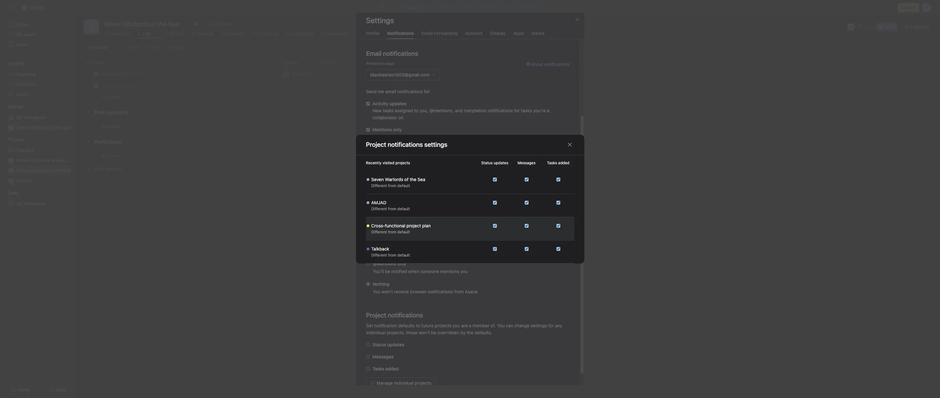 Task type: vqa. For each thing, say whether or not it's contained in the screenshot.


Task type: describe. For each thing, give the bounding box(es) containing it.
assign hq locations cell
[[76, 80, 280, 91]]

a right the as on the left bottom
[[407, 249, 409, 254]]

task,
[[551, 241, 561, 246]]

remove email
[[541, 191, 567, 196]]

add left section
[[94, 166, 103, 172]]

warlords inside starred element
[[30, 125, 49, 130]]

weekly reports status updates on projects in your portfolios
[[373, 165, 463, 177]]

2 horizontal spatial you're
[[514, 241, 527, 246]]

seven inside projects element
[[17, 168, 29, 173]]

individual inside set notification defaults to future projects you are a member of. you can change settings for any individual projects, those won't be overridden by the defaults.
[[366, 330, 386, 336]]

add up the add section button
[[102, 153, 110, 159]]

your
[[434, 172, 443, 177]]

seven inside starred element
[[17, 125, 29, 130]]

to inside set notification defaults to future projects you are a member of. you can change settings for any individual projects, those won't be overridden by the defaults.
[[416, 323, 420, 329]]

cross-functional project plan inside projects element
[[17, 158, 76, 163]]

collapse task list for this section image
[[86, 139, 91, 144]]

2 horizontal spatial email
[[557, 191, 567, 196]]

tb button
[[848, 23, 855, 31]]

files
[[360, 31, 370, 36]]

cross- inside projects element
[[17, 158, 30, 163]]

as
[[401, 249, 406, 254]]

task… inside header untitled section tree grid
[[111, 94, 123, 100]]

daily
[[373, 146, 383, 151]]

nothing you won't receive browser notifications from asana
[[373, 282, 478, 295]]

add down weekly
[[374, 191, 381, 196]]

added inside task updates you'll be notified when there's a comment on a task you're following, you're assigned a task, or you're added as a collaborator to a task
[[387, 249, 400, 254]]

following,
[[493, 241, 513, 246]]

change
[[515, 323, 530, 329]]

on inside weekly reports status updates on projects in your portfolios
[[405, 172, 410, 177]]

send for send me email notifications for:
[[366, 89, 377, 94]]

new for new tasks assigned to you, @mentions, and completion notifications for tasks you're a collaborator on
[[373, 108, 382, 113]]

due date
[[320, 60, 336, 65]]

you inside nothing you won't receive browser notifications from asana
[[373, 289, 381, 295]]

projects inside set notification defaults to future projects you are a member of. you can change settings for any individual projects, those won't be overridden by the defaults.
[[435, 323, 452, 329]]

visited
[[383, 160, 395, 165]]

different for talkback
[[371, 253, 387, 258]]

1 horizontal spatial email
[[422, 30, 433, 36]]

someone
[[420, 269, 439, 274]]

0 horizontal spatial project
[[52, 158, 66, 163]]

talkback link
[[4, 145, 72, 156]]

tasks for daily summaries new tasks assigned to you and upcoming due dates
[[383, 153, 394, 158]]

talkback inside projects element
[[17, 148, 35, 153]]

projects inside project notifications settings dialog
[[396, 160, 410, 165]]

hacks button
[[532, 30, 545, 39]]

add task button
[[84, 43, 110, 52]]

my for my workspace link in starred element
[[17, 115, 23, 120]]

send me email notifications for:
[[366, 89, 431, 94]]

overview link
[[105, 30, 130, 37]]

toggle notify about messages checkbox for cross-functional project plan
[[525, 224, 529, 228]]

updates inside 'activity updates new tasks assigned to you, @mentions, and completion notifications for tasks you're a collaborator on'
[[390, 101, 407, 106]]

due
[[320, 60, 327, 65]]

browser notifications
[[366, 209, 426, 216]]

home
[[17, 22, 29, 27]]

won't
[[419, 330, 430, 336]]

tasks inside global element
[[24, 32, 35, 37]]

to for summaries
[[414, 153, 419, 158]]

notifications inside nothing you won't receive browser notifications from asana
[[428, 289, 453, 295]]

0 horizontal spatial you're
[[373, 249, 386, 254]]

section
[[105, 166, 122, 172]]

send for send me browser notifications for…
[[366, 222, 377, 227]]

the inside project notifications settings dialog
[[410, 177, 417, 182]]

timeline
[[196, 31, 214, 36]]

to for updates
[[414, 108, 419, 113]]

Toggle notify about task creations checkbox
[[557, 178, 561, 181]]

only for @mentions only
[[397, 261, 406, 267]]

my for my tasks link
[[17, 32, 23, 37]]

talkback inside project notifications settings dialog
[[371, 246, 389, 252]]

status updates inside project notifications settings dialog
[[482, 160, 509, 165]]

tyler black
[[291, 72, 311, 76]]

mentions
[[373, 127, 392, 132]]

toggle notify about task creations checkbox for talkback
[[557, 247, 561, 251]]

amjad inside projects element
[[17, 178, 32, 184]]

goals
[[17, 92, 28, 97]]

on inside 'activity updates new tasks assigned to you, @mentions, and completion notifications for tasks you're a collaborator on'
[[398, 115, 404, 120]]

starred
[[8, 104, 23, 109]]

settings
[[531, 323, 547, 329]]

comment
[[439, 241, 458, 246]]

notifications button
[[387, 30, 414, 39]]

different from default for cross-functional project plan
[[371, 230, 410, 234]]

send me browser notifications for…
[[366, 222, 439, 227]]

of inside project notifications settings dialog
[[405, 177, 409, 182]]

toggle notify about task creations checkbox for amjad
[[557, 201, 561, 205]]

you inside set notification defaults to future projects you are a member of. you can change settings for any individual projects, those won't be overridden by the defaults.
[[497, 323, 505, 329]]

projects
[[8, 137, 25, 142]]

functional inside project notifications settings dialog
[[385, 223, 405, 228]]

toggle notify about task creations checkbox for cross-functional project plan
[[557, 224, 561, 228]]

profile button
[[366, 30, 380, 39]]

you inside @mentions only you'll be notified when someone mentions you
[[461, 269, 468, 274]]

calendar link
[[221, 30, 245, 37]]

cross-functional project plan link
[[4, 156, 76, 166]]

notified for updates
[[392, 241, 407, 246]]

seven warlords of the sea inside project notifications settings dialog
[[371, 177, 425, 182]]

new for new tasks assigned to you, direct messages, and @mentions
[[373, 134, 382, 139]]

header untitled section tree grid
[[76, 68, 941, 103]]

notifications inside 'link'
[[545, 62, 570, 67]]

you'll
[[373, 269, 384, 274]]

notified for only
[[392, 269, 407, 274]]

close image
[[575, 17, 580, 22]]

1 seven warlords of the sea link from the top
[[4, 123, 72, 133]]

me for email
[[378, 89, 384, 94]]

board
[[171, 31, 183, 36]]

amjad link
[[4, 176, 72, 186]]

of.
[[491, 323, 496, 329]]

account
[[466, 30, 483, 36]]

recently
[[366, 160, 382, 165]]

1 vertical spatial email
[[385, 89, 396, 94]]

2 vertical spatial status
[[373, 342, 386, 348]]

warlords inside project notifications settings dialog
[[385, 177, 403, 182]]

warlords inside projects element
[[30, 168, 49, 173]]

2 vertical spatial added
[[386, 366, 399, 372]]

world news button
[[94, 136, 122, 148]]

1 add task… row from the top
[[76, 91, 941, 103]]

of inside starred element
[[50, 125, 54, 130]]

project
[[366, 141, 386, 148]]

world news
[[94, 139, 122, 145]]

add section
[[94, 166, 122, 172]]

toggle notify about messages checkbox for talkback
[[525, 247, 529, 251]]

gantt link
[[377, 30, 394, 37]]

recently visited projects
[[366, 160, 410, 165]]

different from default for amjad
[[371, 207, 410, 211]]

workflow link
[[253, 30, 278, 37]]

manage individual projects button
[[366, 378, 436, 389]]

add up task name
[[92, 45, 99, 50]]

sea inside project notifications settings dialog
[[418, 177, 425, 182]]

a inside set notification defaults to future projects you are a member of. you can change settings for any individual projects, those won't be overridden by the defaults.
[[469, 323, 471, 329]]

email forwarding button
[[422, 30, 458, 39]]

receive
[[394, 289, 409, 295]]

Assign HQ locations text field
[[100, 82, 144, 89]]

display button
[[491, 30, 506, 39]]

1 vertical spatial status updates
[[373, 342, 404, 348]]

updates inside weekly reports status updates on projects in your portfolios
[[387, 172, 404, 177]]

projects inside button
[[415, 381, 432, 386]]

collapse task list for this section image
[[86, 110, 91, 115]]

my workspace link inside the teams element
[[4, 199, 72, 209]]

or
[[562, 241, 567, 246]]

reports
[[389, 165, 404, 170]]

notifications inside 'activity updates new tasks assigned to you, @mentions, and completion notifications for tasks you're a collaborator on'
[[488, 108, 513, 113]]

1 horizontal spatial messages
[[373, 354, 394, 360]]

projects element
[[0, 134, 76, 187]]

for inside 'activity updates new tasks assigned to you, @mentions, and completion notifications for tasks you're a collaborator on'
[[514, 108, 520, 113]]

post recruiting
[[94, 110, 129, 115]]

0 vertical spatial messages
[[326, 31, 347, 36]]

sea for second 'seven warlords of the sea' link from the bottom of the page
[[63, 125, 71, 130]]

task inside button
[[100, 45, 108, 50]]

portfolios
[[17, 82, 36, 87]]

due
[[459, 153, 466, 158]]

those
[[406, 330, 417, 336]]

Toggle notify about status updates checkbox
[[493, 247, 497, 251]]

add task… for recruiting
[[102, 124, 123, 129]]

about
[[531, 62, 543, 67]]

goals link
[[4, 90, 72, 100]]

me for browser
[[378, 222, 384, 227]]

of inside projects element
[[50, 168, 54, 173]]

global element
[[0, 16, 76, 54]]

tyler
[[291, 72, 300, 76]]

@mentions
[[373, 261, 396, 267]]

apps
[[514, 30, 524, 36]]

display
[[491, 30, 506, 36]]

recruiting
[[106, 110, 129, 115]]

1 vertical spatial task
[[470, 241, 478, 246]]

upgrade
[[901, 5, 917, 10]]

0 horizontal spatial email
[[392, 191, 402, 196]]

be for you'll
[[385, 269, 390, 274]]

about notifications
[[531, 62, 570, 67]]

tasks for mentions only new tasks assigned to you, direct messages, and @mentions
[[383, 134, 394, 139]]

upcoming
[[437, 153, 458, 158]]

remove
[[541, 191, 556, 196]]

post
[[94, 110, 105, 115]]

you, for @mentions,
[[420, 108, 428, 113]]

a inside 'activity updates new tasks assigned to you, @mentions, and completion notifications for tasks you're a collaborator on'
[[547, 108, 550, 113]]

project notifications settings dialog
[[356, 135, 585, 264]]

add task… row for world news
[[76, 150, 941, 162]]

different for cross-functional project plan
[[371, 230, 387, 234]]

timeline link
[[191, 30, 214, 37]]

for inside set notification defaults to future projects you are a member of. you can change settings for any individual projects, those won't be overridden by the defaults.
[[549, 323, 554, 329]]

workflow
[[258, 31, 278, 36]]

project notifications
[[366, 312, 423, 319]]

portfolios
[[444, 172, 463, 177]]

the inside starred element
[[55, 125, 62, 130]]

a right there's on the bottom of page
[[436, 241, 438, 246]]

from for seven warlords of the sea
[[388, 183, 396, 188]]

Completed checkbox
[[92, 82, 100, 89]]

task for task updates you'll be notified when there's a comment on a task you're following, you're assigned a task, or you're added as a collaborator to a task
[[373, 233, 383, 239]]

seven inside project notifications settings dialog
[[371, 177, 384, 182]]

toggle notify about status updates checkbox for the
[[493, 178, 497, 181]]

direct
[[430, 134, 442, 139]]

1 horizontal spatial task
[[445, 249, 454, 254]]

updates down 'projects,'
[[387, 342, 404, 348]]

only for mentions only
[[393, 127, 402, 132]]

add task… button for news
[[102, 153, 123, 160]]

the inside projects element
[[55, 168, 62, 173]]

row containing tb
[[76, 68, 941, 80]]



Task type: locate. For each thing, give the bounding box(es) containing it.
when for there's
[[408, 241, 419, 246]]

1 vertical spatial plan
[[422, 223, 431, 228]]

1 vertical spatial functional
[[385, 223, 405, 228]]

be for you'll
[[385, 241, 390, 246]]

1 horizontal spatial browser
[[410, 289, 427, 295]]

add task… for news
[[102, 153, 123, 159]]

row containing task name
[[76, 57, 941, 68]]

my workspace link
[[4, 112, 72, 123], [4, 199, 72, 209]]

my workspace inside the teams element
[[17, 201, 46, 206]]

task… down recruiting
[[111, 124, 123, 129]]

to up notifications settings
[[414, 134, 419, 139]]

1 vertical spatial tasks
[[373, 366, 384, 372]]

2 different from the top
[[371, 207, 387, 211]]

team button
[[0, 190, 19, 196]]

plan inside projects element
[[67, 158, 76, 163]]

1 vertical spatial add task… button
[[102, 123, 123, 130]]

0 vertical spatial of
[[50, 125, 54, 130]]

updates
[[390, 101, 407, 106], [494, 160, 509, 165], [387, 172, 404, 177], [384, 233, 401, 239], [387, 342, 404, 348]]

tb inside button
[[849, 24, 854, 29]]

collaborator inside task updates you'll be notified when there's a comment on a task you're following, you're assigned a task, or you're added as a collaborator to a task
[[410, 249, 435, 254]]

new inside add new email button
[[383, 191, 391, 196]]

manage
[[377, 381, 393, 386]]

0 vertical spatial for
[[514, 108, 520, 113]]

workspace down amjad link
[[24, 201, 46, 206]]

the right by
[[467, 330, 474, 336]]

status inside project notifications settings dialog
[[482, 160, 493, 165]]

tasks inside project notifications settings dialog
[[547, 160, 557, 165]]

1 my workspace from the top
[[17, 115, 46, 120]]

you inside daily summaries new tasks assigned to you and upcoming due dates
[[420, 153, 427, 158]]

workspace for my workspace link in starred element
[[24, 115, 46, 120]]

add task… button inside header untitled section tree grid
[[102, 94, 123, 101]]

a down comment
[[442, 249, 444, 254]]

completed image
[[92, 70, 100, 78]]

task updates you'll be notified when there's a comment on a task you're following, you're assigned a task, or you're added as a collaborator to a task
[[373, 233, 567, 254]]

add task… button down post recruiting
[[102, 123, 123, 130]]

messages up toggle notify about messages checkbox
[[518, 160, 536, 165]]

1 horizontal spatial on
[[405, 172, 410, 177]]

for
[[514, 108, 520, 113], [549, 323, 554, 329]]

Recruiting top Pirates text field
[[100, 71, 147, 77]]

from down add new email
[[388, 207, 396, 211]]

1 vertical spatial individual
[[394, 381, 414, 386]]

plan inside project notifications settings dialog
[[422, 223, 431, 228]]

task…
[[111, 94, 123, 100], [111, 124, 123, 129], [111, 153, 123, 159]]

3 add task… row from the top
[[76, 150, 941, 162]]

different from default up @mentions
[[371, 253, 410, 258]]

toggle notify about task creations checkbox up task,
[[557, 224, 561, 228]]

tasks added up manage
[[373, 366, 399, 372]]

1 vertical spatial for
[[549, 323, 554, 329]]

name
[[94, 60, 104, 65]]

toggle notify about status updates checkbox for plan
[[493, 224, 497, 228]]

me up you'll
[[378, 222, 384, 227]]

1 vertical spatial only
[[397, 261, 406, 267]]

tasks
[[547, 160, 557, 165], [373, 366, 384, 372]]

completion
[[464, 108, 487, 113]]

1 send from the top
[[366, 89, 377, 94]]

2 seven warlords of the sea link from the top
[[4, 166, 72, 176]]

2 vertical spatial seven warlords of the sea
[[371, 177, 425, 182]]

0 vertical spatial be
[[385, 241, 390, 246]]

remove from starred image
[[193, 21, 198, 26]]

functional inside cross-functional project plan link
[[30, 158, 51, 163]]

0 vertical spatial my workspace
[[17, 115, 46, 120]]

0 vertical spatial project
[[52, 158, 66, 163]]

notifications left for:
[[397, 89, 423, 94]]

0 vertical spatial email
[[385, 61, 394, 66]]

my inside the teams element
[[17, 201, 23, 206]]

row
[[76, 57, 941, 68], [84, 68, 933, 69], [76, 68, 941, 80], [76, 80, 941, 91]]

cross- inside project notifications settings dialog
[[371, 223, 385, 228]]

0 vertical spatial cross-functional project plan
[[17, 158, 76, 163]]

assigned down summaries
[[395, 153, 413, 158]]

2 toggle notify about messages checkbox from the top
[[525, 224, 529, 228]]

different down add new email button
[[371, 207, 387, 211]]

1 horizontal spatial status updates
[[482, 160, 509, 165]]

Toggle notify about status updates checkbox
[[493, 178, 497, 181], [493, 201, 497, 205], [493, 224, 497, 228]]

to for only
[[414, 134, 419, 139]]

tasks for activity updates new tasks assigned to you, @mentions, and completion notifications for tasks you're a collaborator on
[[383, 108, 394, 113]]

starred element
[[0, 101, 76, 134]]

new
[[373, 108, 382, 113], [373, 134, 382, 139], [373, 153, 382, 158], [383, 191, 391, 196]]

2 add task… row from the top
[[76, 120, 941, 132]]

1 different from default from the top
[[371, 183, 410, 188]]

seven warlords of the sea for second 'seven warlords of the sea' link from the bottom of the page
[[17, 125, 71, 130]]

0 vertical spatial warlords
[[30, 125, 49, 130]]

2 different from default from the top
[[371, 207, 410, 211]]

my up inbox
[[17, 32, 23, 37]]

3 my from the top
[[17, 201, 23, 206]]

list
[[143, 31, 150, 36]]

toggle notify about messages checkbox for amjad
[[525, 201, 529, 205]]

assigned up the project notifications settings
[[395, 134, 413, 139]]

2 my workspace link from the top
[[4, 199, 72, 209]]

my workspace link inside starred element
[[4, 112, 72, 123]]

assigned left task,
[[528, 241, 546, 246]]

from for talkback
[[388, 253, 396, 258]]

3 default from the top
[[398, 230, 410, 234]]

0 vertical spatial send
[[366, 89, 377, 94]]

dashboard
[[290, 31, 313, 36]]

0 horizontal spatial talkback
[[17, 148, 35, 153]]

to inside mentions only new tasks assigned to you, direct messages, and @mentions
[[414, 134, 419, 139]]

status updates down @mentions
[[482, 160, 509, 165]]

be down @mentions
[[385, 269, 390, 274]]

2 add task… from the top
[[102, 124, 123, 129]]

tasks down home
[[24, 32, 35, 37]]

1 add task… button from the top
[[102, 94, 123, 101]]

tasks added inside project notifications settings dialog
[[547, 160, 570, 165]]

2 vertical spatial of
[[405, 177, 409, 182]]

only inside mentions only new tasks assigned to you, direct messages, and @mentions
[[393, 127, 402, 132]]

toggle notify about task creations checkbox down "remove email" button
[[557, 201, 561, 205]]

1 horizontal spatial and
[[455, 108, 463, 113]]

notification
[[374, 323, 397, 329]]

warlords up talkback link
[[30, 125, 49, 130]]

2 horizontal spatial on
[[460, 241, 465, 246]]

cross- down talkback link
[[17, 158, 30, 163]]

1 vertical spatial task…
[[111, 124, 123, 129]]

0 horizontal spatial cross-functional project plan
[[17, 158, 76, 163]]

task
[[100, 45, 108, 50], [470, 241, 478, 246], [445, 249, 454, 254]]

tasks up toggle notify about task creations option
[[547, 160, 557, 165]]

1 vertical spatial browser
[[410, 289, 427, 295]]

3 different from default from the top
[[371, 230, 410, 234]]

0 horizontal spatial and
[[428, 153, 436, 158]]

different from default for seven warlords of the sea
[[371, 183, 410, 188]]

close this dialog image
[[568, 142, 573, 147]]

@mentions only you'll be notified when someone mentions you
[[373, 261, 468, 274]]

you're down you'll
[[373, 249, 386, 254]]

tasks down mentions
[[383, 134, 394, 139]]

when
[[408, 241, 419, 246], [408, 269, 419, 274]]

different for seven warlords of the sea
[[371, 183, 387, 188]]

mentions only new tasks assigned to you, direct messages, and @mentions
[[373, 127, 498, 139]]

email forwarding
[[422, 30, 458, 36]]

to inside daily summaries new tasks assigned to you and upcoming due dates
[[414, 153, 419, 158]]

to inside 'activity updates new tasks assigned to you, @mentions, and completion notifications for tasks you're a collaborator on'
[[414, 108, 419, 113]]

and inside mentions only new tasks assigned to you, direct messages, and @mentions
[[466, 134, 473, 139]]

and right messages,
[[466, 134, 473, 139]]

default for seven warlords of the sea
[[398, 183, 410, 188]]

new down daily
[[373, 153, 382, 158]]

seven warlords of the sea for first 'seven warlords of the sea' link from the bottom of the page
[[17, 168, 71, 173]]

add task… down post recruiting
[[102, 124, 123, 129]]

the inside set notification defaults to future projects you are a member of. you can change settings for any individual projects, those won't be overridden by the defaults.
[[467, 330, 474, 336]]

asana
[[465, 289, 478, 295]]

0 vertical spatial sea
[[63, 125, 71, 130]]

my inside global element
[[17, 32, 23, 37]]

add task… up section
[[102, 153, 123, 159]]

1 you, from the top
[[420, 108, 428, 113]]

and inside 'activity updates new tasks assigned to you, @mentions, and completion notifications for tasks you're a collaborator on'
[[455, 108, 463, 113]]

Toggle notify about task creations checkbox
[[557, 201, 561, 205], [557, 224, 561, 228], [557, 247, 561, 251]]

1 horizontal spatial for
[[549, 323, 554, 329]]

seven warlords of the sea link down talkback link
[[4, 166, 72, 176]]

individual inside manage individual projects button
[[394, 381, 414, 386]]

you, for direct
[[420, 134, 428, 139]]

new inside 'activity updates new tasks assigned to you, @mentions, and completion notifications for tasks you're a collaborator on'
[[373, 108, 382, 113]]

workspace
[[24, 115, 46, 120], [24, 201, 46, 206]]

1 vertical spatial sea
[[63, 168, 71, 173]]

you
[[420, 153, 427, 158], [461, 269, 468, 274], [453, 323, 460, 329]]

task for task name
[[85, 60, 93, 65]]

0 vertical spatial task…
[[111, 94, 123, 100]]

4 default from the top
[[398, 253, 410, 258]]

for left any
[[549, 323, 554, 329]]

0 horizontal spatial functional
[[30, 158, 51, 163]]

seven warlords of the sea up talkback link
[[17, 125, 71, 130]]

3 task… from the top
[[111, 153, 123, 159]]

assigned for updates
[[395, 108, 413, 113]]

2 vertical spatial you
[[453, 323, 460, 329]]

0 vertical spatial add task… row
[[76, 91, 941, 103]]

1 vertical spatial notified
[[392, 269, 407, 274]]

add down post recruiting button
[[102, 124, 110, 129]]

1 when from the top
[[408, 241, 419, 246]]

2 horizontal spatial task
[[470, 241, 478, 246]]

new inside mentions only new tasks assigned to you, direct messages, and @mentions
[[373, 134, 382, 139]]

you, left @mentions,
[[420, 108, 428, 113]]

add up post recruiting button
[[102, 94, 110, 100]]

by
[[461, 330, 466, 336]]

0 horizontal spatial cross-
[[17, 158, 30, 163]]

be inside task updates you'll be notified when there's a comment on a task you're following, you're assigned a task, or you're added as a collaborator to a task
[[385, 241, 390, 246]]

Completed checkbox
[[92, 70, 100, 78]]

on inside task updates you'll be notified when there's a comment on a task you're following, you're assigned a task, or you're added as a collaborator to a task
[[460, 241, 465, 246]]

2 notified from the top
[[392, 269, 407, 274]]

1 toggle notify about status updates checkbox from the top
[[493, 178, 497, 181]]

default up @mentions only you'll be notified when someone mentions you
[[398, 253, 410, 258]]

2 you, from the top
[[420, 134, 428, 139]]

2 default from the top
[[398, 207, 410, 211]]

0 horizontal spatial plan
[[67, 158, 76, 163]]

1 vertical spatial you
[[497, 323, 505, 329]]

1 toggle notify about messages checkbox from the top
[[525, 201, 529, 205]]

1 vertical spatial messages
[[518, 160, 536, 165]]

sea inside projects element
[[63, 168, 71, 173]]

task inside task updates you'll be notified when there's a comment on a task you're following, you're assigned a task, or you're added as a collaborator to a task
[[373, 233, 383, 239]]

default for talkback
[[398, 253, 410, 258]]

1 vertical spatial and
[[466, 134, 473, 139]]

teams element
[[0, 187, 76, 210]]

a
[[547, 108, 550, 113], [436, 241, 438, 246], [466, 241, 468, 246], [548, 241, 550, 246], [407, 249, 409, 254], [442, 249, 444, 254], [469, 323, 471, 329]]

board link
[[166, 30, 183, 37]]

you for and
[[420, 153, 427, 158]]

1 horizontal spatial project
[[407, 223, 421, 228]]

tb inside header untitled section tree grid
[[284, 72, 289, 76]]

1 horizontal spatial you're
[[479, 241, 492, 246]]

invite
[[18, 387, 29, 393]]

task up you'll
[[373, 233, 383, 239]]

my workspace for my workspace link in starred element
[[17, 115, 46, 120]]

my tasks
[[17, 32, 35, 37]]

0 horizontal spatial task
[[85, 60, 93, 65]]

1 add task… from the top
[[102, 94, 123, 100]]

workspace inside starred element
[[24, 115, 46, 120]]

on right comment
[[460, 241, 465, 246]]

mentions
[[440, 269, 459, 274]]

2 toggle notify about task creations checkbox from the top
[[557, 224, 561, 228]]

0 horizontal spatial you
[[420, 153, 427, 158]]

updates down send me browser notifications for…
[[384, 233, 401, 239]]

my workspace for my workspace link in the teams element
[[17, 201, 46, 206]]

assigned for summaries
[[395, 153, 413, 158]]

completed image
[[92, 82, 100, 89]]

0 vertical spatial tasks
[[547, 160, 557, 165]]

plan
[[67, 158, 76, 163], [422, 223, 431, 228]]

from for cross-functional project plan
[[388, 230, 396, 234]]

tasks added up toggle notify about task creations option
[[547, 160, 570, 165]]

notifications
[[387, 30, 414, 36]]

be inside @mentions only you'll be notified when someone mentions you
[[385, 269, 390, 274]]

1 horizontal spatial cross-functional project plan
[[371, 223, 431, 228]]

collaborator inside 'activity updates new tasks assigned to you, @mentions, and completion notifications for tasks you're a collaborator on'
[[373, 115, 397, 120]]

browser down browser notifications
[[385, 222, 402, 227]]

different up you'll
[[371, 230, 387, 234]]

0 vertical spatial workspace
[[24, 115, 46, 120]]

task… for news
[[111, 153, 123, 159]]

me up activity
[[378, 89, 384, 94]]

tasks inside daily summaries new tasks assigned to you and upcoming due dates
[[383, 153, 394, 158]]

updates inside task updates you'll be notified when there's a comment on a task you're following, you're assigned a task, or you're added as a collaborator to a task
[[384, 233, 401, 239]]

1 vertical spatial tb
[[284, 72, 289, 76]]

2 when from the top
[[408, 269, 419, 274]]

1 vertical spatial add task…
[[102, 124, 123, 129]]

starred button
[[0, 104, 23, 110]]

add task… inside header untitled section tree grid
[[102, 94, 123, 100]]

inbox
[[17, 42, 28, 47]]

3 different from the top
[[371, 230, 387, 234]]

1 vertical spatial toggle notify about messages checkbox
[[525, 224, 529, 228]]

member
[[473, 323, 490, 329]]

my workspace link down goals link
[[4, 112, 72, 123]]

assigned inside task updates you'll be notified when there's a comment on a task you're following, you're assigned a task, or you're added as a collaborator to a task
[[528, 241, 546, 246]]

messages up manage
[[373, 354, 394, 360]]

status inside weekly reports status updates on projects in your portfolios
[[373, 172, 386, 177]]

2 vertical spatial add task… row
[[76, 150, 941, 162]]

1 task… from the top
[[111, 94, 123, 100]]

1 vertical spatial me
[[378, 222, 384, 227]]

2 vertical spatial on
[[460, 241, 465, 246]]

seven up projects
[[17, 125, 29, 130]]

my workspace down team at the left of the page
[[17, 201, 46, 206]]

0 vertical spatial toggle notify about task creations checkbox
[[557, 201, 561, 205]]

list image
[[88, 23, 95, 31]]

notifications left for… at bottom
[[403, 222, 428, 227]]

default for cross-functional project plan
[[398, 230, 410, 234]]

status down @mentions
[[482, 160, 493, 165]]

recruiting top pirates cell
[[76, 68, 280, 80]]

browser inside nothing you won't receive browser notifications from asana
[[410, 289, 427, 295]]

2 vertical spatial toggle notify about status updates checkbox
[[493, 224, 497, 228]]

my workspace inside starred element
[[17, 115, 46, 120]]

insights button
[[0, 60, 24, 67]]

different from default up add new email
[[371, 183, 410, 188]]

notifications right 'about'
[[545, 62, 570, 67]]

you're right following,
[[514, 241, 527, 246]]

you for are
[[453, 323, 460, 329]]

add task… row
[[76, 91, 941, 103], [76, 120, 941, 132], [76, 150, 941, 162]]

to inside task updates you'll be notified when there's a comment on a task you're following, you're assigned a task, or you're added as a collaborator to a task
[[436, 249, 440, 254]]

insights element
[[0, 58, 76, 101]]

2 send from the top
[[366, 222, 377, 227]]

2 toggle notify about status updates checkbox from the top
[[493, 201, 497, 205]]

about notifications link
[[527, 61, 570, 88]]

2 horizontal spatial you
[[461, 269, 468, 274]]

default for amjad
[[398, 207, 410, 211]]

0 vertical spatial you
[[420, 153, 427, 158]]

project inside dialog
[[407, 223, 421, 228]]

you're
[[479, 241, 492, 246], [514, 241, 527, 246], [373, 249, 386, 254]]

messages inside project notifications settings dialog
[[518, 160, 536, 165]]

talkback up @mentions
[[371, 246, 389, 252]]

task… for recruiting
[[111, 124, 123, 129]]

you inside set notification defaults to future projects you are a member of. you can change settings for any individual projects, those won't be overridden by the defaults.
[[453, 323, 460, 329]]

0 vertical spatial you
[[373, 289, 381, 295]]

assigned for only
[[395, 134, 413, 139]]

added inside project notifications settings dialog
[[559, 160, 570, 165]]

@mentions,
[[430, 108, 454, 113]]

3 toggle notify about messages checkbox from the top
[[525, 247, 529, 251]]

1 vertical spatial cross-
[[371, 223, 385, 228]]

1 me from the top
[[378, 89, 384, 94]]

4 different from default from the top
[[371, 253, 410, 258]]

tasks left you're
[[521, 108, 532, 113]]

2 vertical spatial messages
[[373, 354, 394, 360]]

1 horizontal spatial tasks added
[[547, 160, 570, 165]]

0 vertical spatial me
[[378, 89, 384, 94]]

you, inside 'activity updates new tasks assigned to you, @mentions, and completion notifications for tasks you're a collaborator on'
[[420, 108, 428, 113]]

None text field
[[103, 18, 181, 30]]

0 vertical spatial and
[[455, 108, 463, 113]]

project left for… at bottom
[[407, 223, 421, 228]]

workspace down goals link
[[24, 115, 46, 120]]

add new email button
[[366, 189, 404, 198]]

3 add task… from the top
[[102, 153, 123, 159]]

you're left following,
[[479, 241, 492, 246]]

4 different from the top
[[371, 253, 387, 258]]

1 vertical spatial talkback
[[371, 246, 389, 252]]

on down recently visited projects
[[405, 172, 410, 177]]

assigned inside mentions only new tasks assigned to you, direct messages, and @mentions
[[395, 134, 413, 139]]

1 toggle notify about task creations checkbox from the top
[[557, 201, 561, 205]]

0 horizontal spatial tb
[[284, 72, 289, 76]]

add task
[[92, 45, 108, 50]]

projects inside weekly reports status updates on projects in your portfolios
[[411, 172, 428, 177]]

notified inside task updates you'll be notified when there's a comment on a task you're following, you're assigned a task, or you're added as a collaborator to a task
[[392, 241, 407, 246]]

1 vertical spatial my workspace
[[17, 201, 46, 206]]

workspace for my workspace link in the teams element
[[24, 201, 46, 206]]

1 default from the top
[[398, 183, 410, 188]]

new up browser notifications
[[383, 191, 391, 196]]

3 toggle notify about task creations checkbox from the top
[[557, 247, 561, 251]]

seven warlords of the sea inside projects element
[[17, 168, 71, 173]]

assigned
[[395, 108, 413, 113], [395, 134, 413, 139], [395, 153, 413, 158], [528, 241, 546, 246]]

notifications right completion
[[488, 108, 513, 113]]

1 vertical spatial collaborator
[[410, 249, 435, 254]]

dashboard link
[[285, 30, 313, 37]]

you, inside mentions only new tasks assigned to you, direct messages, and @mentions
[[420, 134, 428, 139]]

project down talkback link
[[52, 158, 66, 163]]

add task… row for post recruiting
[[76, 120, 941, 132]]

1 vertical spatial toggle notify about task creations checkbox
[[557, 224, 561, 228]]

set
[[366, 323, 373, 329]]

amjad inside project notifications settings dialog
[[371, 200, 386, 205]]

added left the as on the left bottom
[[387, 249, 400, 254]]

can
[[506, 323, 513, 329]]

notified up the as on the left bottom
[[392, 241, 407, 246]]

hide sidebar image
[[8, 5, 13, 10]]

email notifications
[[366, 50, 418, 57]]

hacks
[[532, 30, 545, 36]]

messages left files link at the top
[[326, 31, 347, 36]]

different from default
[[371, 183, 410, 188], [371, 207, 410, 211], [371, 230, 410, 234], [371, 253, 410, 258]]

2 vertical spatial task…
[[111, 153, 123, 159]]

activity updates new tasks assigned to you, @mentions, and completion notifications for tasks you're a collaborator on
[[373, 101, 550, 120]]

a left task,
[[548, 241, 550, 246]]

share
[[885, 24, 895, 29]]

0 vertical spatial browser
[[385, 222, 402, 227]]

and left "upcoming"
[[428, 153, 436, 158]]

send up you'll
[[366, 222, 377, 227]]

add new email
[[374, 191, 402, 196]]

activity
[[373, 101, 388, 106]]

reporting link
[[4, 69, 72, 79]]

cross-functional project plan
[[17, 158, 76, 163], [371, 223, 431, 228]]

default
[[398, 183, 410, 188], [398, 207, 410, 211], [398, 230, 410, 234], [398, 253, 410, 258]]

projects,
[[387, 330, 405, 336]]

you're
[[533, 108, 546, 113]]

seven warlords of the sea inside starred element
[[17, 125, 71, 130]]

collaborator
[[373, 115, 397, 120], [410, 249, 435, 254]]

notifications down the mentions
[[428, 289, 453, 295]]

cross-functional project plan inside project notifications settings dialog
[[371, 223, 431, 228]]

status updates down 'projects,'
[[373, 342, 404, 348]]

0 vertical spatial my
[[17, 32, 23, 37]]

a right comment
[[466, 241, 468, 246]]

and inside daily summaries new tasks assigned to you and upcoming due dates
[[428, 153, 436, 158]]

different up @mentions
[[371, 253, 387, 258]]

notified down @mentions
[[392, 269, 407, 274]]

from for amjad
[[388, 207, 396, 211]]

Toggle notify about messages checkbox
[[525, 201, 529, 205], [525, 224, 529, 228], [525, 247, 529, 251]]

email right remove
[[557, 191, 567, 196]]

1 vertical spatial toggle notify about status updates checkbox
[[493, 201, 497, 205]]

2 vertical spatial add task… button
[[102, 153, 123, 160]]

email down email notifications
[[385, 61, 394, 66]]

the
[[55, 125, 62, 130], [55, 168, 62, 173], [410, 177, 417, 182], [467, 330, 474, 336]]

email left forwarding
[[422, 30, 433, 36]]

2 horizontal spatial and
[[466, 134, 473, 139]]

for:
[[424, 89, 431, 94]]

notified
[[392, 241, 407, 246], [392, 269, 407, 274]]

tb
[[849, 24, 854, 29], [284, 72, 289, 76]]

new up the project
[[373, 134, 382, 139]]

3 add task… button from the top
[[102, 153, 123, 160]]

2 task… from the top
[[111, 124, 123, 129]]

0 horizontal spatial tasks added
[[373, 366, 399, 372]]

you, up notifications settings
[[420, 134, 428, 139]]

of up talkback link
[[50, 125, 54, 130]]

add inside header untitled section tree grid
[[102, 94, 110, 100]]

0 horizontal spatial tasks
[[373, 366, 384, 372]]

updates inside project notifications settings dialog
[[494, 160, 509, 165]]

defaults
[[398, 323, 415, 329]]

2 vertical spatial toggle notify about messages checkbox
[[525, 247, 529, 251]]

1 workspace from the top
[[24, 115, 46, 120]]

1 vertical spatial seven warlords of the sea link
[[4, 166, 72, 176]]

1 different from the top
[[371, 183, 387, 188]]

1 horizontal spatial you
[[453, 323, 460, 329]]

1 vertical spatial seven warlords of the sea
[[17, 168, 71, 173]]

2 vertical spatial be
[[431, 330, 436, 336]]

when inside @mentions only you'll be notified when someone mentions you
[[408, 269, 419, 274]]

assigned inside 'activity updates new tasks assigned to you, @mentions, and completion notifications for tasks you're a collaborator on'
[[395, 108, 413, 113]]

the left in
[[410, 177, 417, 182]]

0 vertical spatial notified
[[392, 241, 407, 246]]

1 my from the top
[[17, 32, 23, 37]]

my inside starred element
[[17, 115, 23, 120]]

functional down browser notifications
[[385, 223, 405, 228]]

1 vertical spatial you,
[[420, 134, 428, 139]]

email up browser notifications
[[392, 191, 402, 196]]

different for amjad
[[371, 207, 387, 211]]

collaborator up mentions
[[373, 115, 397, 120]]

talkback
[[17, 148, 35, 153], [371, 246, 389, 252]]

from inside nothing you won't receive browser notifications from asana
[[454, 289, 464, 295]]

new for new tasks assigned to you and upcoming due dates
[[373, 153, 382, 158]]

you down 'nothing'
[[373, 289, 381, 295]]

2 vertical spatial task
[[445, 249, 454, 254]]

add task…
[[102, 94, 123, 100], [102, 124, 123, 129], [102, 153, 123, 159]]

workspace inside the teams element
[[24, 201, 46, 206]]

seven up amjad link
[[17, 168, 29, 173]]

0 vertical spatial add task… button
[[102, 94, 123, 101]]

date
[[328, 60, 336, 65]]

only inside @mentions only you'll be notified when someone mentions you
[[397, 261, 406, 267]]

you
[[373, 289, 381, 295], [497, 323, 505, 329]]

2 add task… button from the top
[[102, 123, 123, 130]]

portfolios link
[[4, 79, 72, 90]]

and left completion
[[455, 108, 463, 113]]

black
[[301, 72, 311, 76]]

insights
[[8, 61, 24, 66]]

add task… button for recruiting
[[102, 123, 123, 130]]

Toggle notify about messages checkbox
[[525, 178, 529, 181]]

1 vertical spatial be
[[385, 269, 390, 274]]

nothing
[[373, 282, 390, 287]]

2 workspace from the top
[[24, 201, 46, 206]]

2 vertical spatial warlords
[[385, 177, 403, 182]]

collaborator down there's on the bottom of page
[[410, 249, 435, 254]]

daily summaries new tasks assigned to you and upcoming due dates
[[373, 146, 479, 158]]

1 vertical spatial send
[[366, 222, 377, 227]]

be inside set notification defaults to future projects you are a member of. you can change settings for any individual projects, those won't be overridden by the defaults.
[[431, 330, 436, 336]]

1 vertical spatial of
[[50, 168, 54, 173]]

post recruiting button
[[94, 107, 129, 118]]

of down cross-functional project plan link
[[50, 168, 54, 173]]

only
[[393, 127, 402, 132], [397, 261, 406, 267]]

different from default for talkback
[[371, 253, 410, 258]]

sea for first 'seven warlords of the sea' link from the bottom of the page
[[63, 168, 71, 173]]

0 horizontal spatial you
[[373, 289, 381, 295]]

add task… button down assign hq locations text box
[[102, 94, 123, 101]]

tasks up manage
[[373, 366, 384, 372]]

to down comment
[[436, 249, 440, 254]]

sea inside starred element
[[63, 125, 71, 130]]

from up add new email
[[388, 183, 396, 188]]

2 my from the top
[[17, 115, 23, 120]]

3 toggle notify about status updates checkbox from the top
[[493, 224, 497, 228]]

the up talkback link
[[55, 125, 62, 130]]

overridden
[[438, 330, 460, 336]]

new inside daily summaries new tasks assigned to you and upcoming due dates
[[373, 153, 382, 158]]

to down notifications settings
[[414, 153, 419, 158]]

from left the asana
[[454, 289, 464, 295]]

2 vertical spatial seven
[[371, 177, 384, 182]]

2 my workspace from the top
[[17, 201, 46, 206]]

team
[[8, 190, 19, 196]]

when for someone
[[408, 269, 419, 274]]

notified inside @mentions only you'll be notified when someone mentions you
[[392, 269, 407, 274]]

apps button
[[514, 30, 524, 39]]

1 my workspace link from the top
[[4, 112, 72, 123]]

amjad down add new email button
[[371, 200, 386, 205]]

my for my workspace link in the teams element
[[17, 201, 23, 206]]

0 vertical spatial plan
[[67, 158, 76, 163]]

2 me from the top
[[378, 222, 384, 227]]

1 notified from the top
[[392, 241, 407, 246]]

0 vertical spatial individual
[[366, 330, 386, 336]]

assigned inside daily summaries new tasks assigned to you and upcoming due dates
[[395, 153, 413, 158]]



